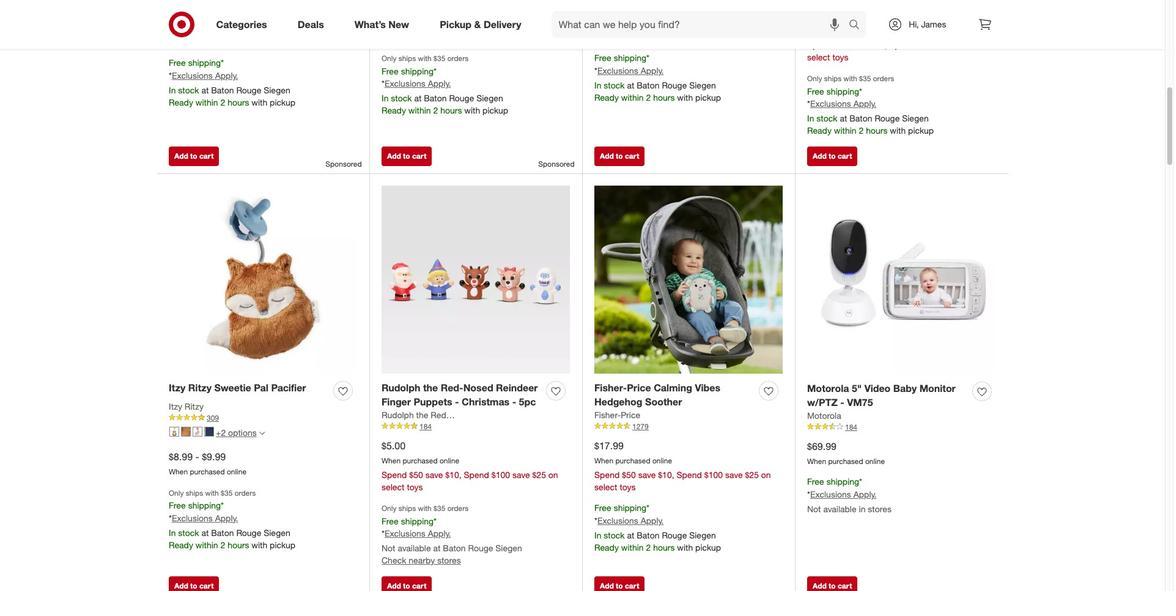 Task type: locate. For each thing, give the bounding box(es) containing it.
$50 inside spend $50 save $10, spend $100 save $25 on select toys
[[409, 20, 423, 30]]

- right $8.99
[[195, 451, 199, 464]]

sale
[[169, 23, 186, 33]]

orders down "$8.99 - $9.99 when purchased online"
[[235, 489, 256, 498]]

stock
[[604, 80, 625, 91], [178, 85, 199, 96], [391, 93, 412, 104], [816, 113, 837, 124], [178, 528, 199, 539], [604, 531, 625, 541]]

fisher- up hedgehog
[[594, 382, 627, 394]]

exclusions apply. button
[[597, 65, 664, 77], [172, 70, 238, 82], [385, 78, 451, 90], [810, 98, 876, 110], [810, 489, 876, 502], [172, 513, 238, 525], [597, 516, 664, 528], [385, 529, 451, 541]]

price inside 'link'
[[621, 410, 640, 420]]

exclusions
[[597, 66, 638, 76], [172, 71, 213, 81], [385, 79, 425, 89], [810, 99, 851, 109], [810, 490, 851, 500], [172, 513, 213, 524], [597, 516, 638, 527], [385, 529, 425, 540]]

0 horizontal spatial available
[[398, 544, 431, 554]]

2 sponsored from the left
[[538, 160, 574, 169]]

1 vertical spatial not
[[382, 544, 395, 554]]

add to cart button
[[169, 147, 219, 166], [382, 147, 432, 166], [594, 147, 645, 166], [807, 147, 858, 166], [169, 577, 219, 592], [382, 577, 432, 592], [594, 577, 645, 592], [807, 577, 858, 592]]

1 vertical spatial ritzy
[[185, 402, 204, 412]]

toys inside when purchased online spend $50 save $10, spend $100 save $25 on select toys
[[620, 32, 636, 42]]

2 rudolph from the top
[[382, 410, 414, 420]]

add to cart
[[174, 152, 214, 161], [387, 152, 426, 161], [600, 152, 639, 161], [813, 152, 852, 161], [174, 582, 214, 591], [387, 582, 426, 591], [600, 582, 639, 591], [813, 582, 852, 591]]

1 vertical spatial only ships with $35 orders free shipping * * exclusions apply. in stock at  baton rouge siegen ready within 2 hours with pickup
[[169, 489, 295, 551]]

$9.99
[[840, 10, 864, 22], [202, 451, 226, 464]]

fisher-price calming vibes hedgehog soother image
[[594, 186, 783, 374], [594, 186, 783, 374]]

itzy ritzy sweetie pal pacifier image
[[169, 186, 357, 374], [169, 186, 357, 374]]

rouge
[[662, 80, 687, 91], [236, 85, 261, 96], [449, 93, 474, 104], [875, 113, 900, 124], [236, 528, 261, 539], [662, 531, 687, 541], [468, 544, 493, 554]]

rudolph down finger
[[382, 410, 414, 420]]

not inside only ships with $35 orders free shipping * * exclusions apply. not available at baton rouge siegen check nearby stores
[[382, 544, 395, 554]]

fisher- inside 'link'
[[594, 410, 621, 420]]

0 horizontal spatial not
[[382, 544, 395, 554]]

1 vertical spatial fisher-
[[594, 410, 621, 420]]

$50
[[409, 20, 423, 30], [622, 20, 636, 30], [835, 40, 849, 50], [409, 470, 423, 481], [622, 470, 636, 481]]

with inside only ships with $35 orders free shipping * * exclusions apply. not available at baton rouge siegen check nearby stores
[[418, 505, 432, 514]]

the inside rudolph the red-nosed reindeer finger puppets - christmas - 5pc
[[423, 382, 438, 394]]

1 vertical spatial available
[[398, 544, 431, 554]]

0 vertical spatial the
[[423, 382, 438, 394]]

free shipping * * exclusions apply. in stock at  baton rouge siegen ready within 2 hours with pickup
[[594, 53, 721, 103], [169, 58, 295, 108], [382, 66, 508, 116], [594, 503, 721, 553]]

0 horizontal spatial stores
[[437, 556, 461, 566]]

fisher-price calming vibes hedgehog soother link
[[594, 381, 754, 409]]

stores
[[868, 505, 891, 515], [437, 556, 461, 566]]

$10,
[[445, 20, 461, 30], [658, 20, 674, 30], [871, 40, 887, 50], [445, 470, 461, 481], [658, 470, 674, 481]]

$8.59
[[807, 10, 831, 22]]

at inside only ships with $35 orders free shipping * * exclusions apply. not available at baton rouge siegen check nearby stores
[[433, 544, 441, 554]]

1 vertical spatial red-
[[431, 410, 450, 420]]

0 vertical spatial ritzy
[[188, 382, 212, 394]]

$5.00 when purchased online spend $50 save $10, spend $100 save $25 on select toys
[[382, 440, 558, 493]]

on inside when purchased online spend $50 save $10, spend $100 save $25 on select toys
[[761, 20, 771, 30]]

$35 inside only ships with $35 orders free shipping * * exclusions apply. not available at baton rouge siegen check nearby stores
[[434, 505, 445, 514]]

0 vertical spatial rudolph
[[382, 382, 420, 394]]

ready
[[594, 92, 619, 103], [169, 97, 193, 108], [382, 105, 406, 116], [807, 126, 832, 136], [169, 540, 193, 551], [594, 543, 619, 553]]

0 vertical spatial price
[[627, 382, 651, 394]]

184 link down motorola 5" video baby monitor w/ptz - vm75 link at the right bottom of page
[[807, 422, 996, 433]]

red- down puppets
[[431, 410, 450, 420]]

$35 down "$8.99 - $9.99 when purchased online"
[[221, 489, 233, 498]]

1 vertical spatial the
[[416, 410, 428, 420]]

red- inside rudolph the red-nosed reindeer link
[[431, 410, 450, 420]]

0 vertical spatial nosed
[[463, 382, 493, 394]]

rudolph inside rudolph the red-nosed reindeer finger puppets - christmas - 5pc
[[382, 382, 420, 394]]

stores right in
[[868, 505, 891, 515]]

1 horizontal spatial 184 link
[[807, 422, 996, 433]]

not up check
[[382, 544, 395, 554]]

fisher- for fisher-price
[[594, 410, 621, 420]]

toys
[[407, 32, 423, 42], [620, 32, 636, 42], [832, 52, 848, 63], [407, 483, 423, 493], [620, 483, 636, 493]]

fisher-
[[594, 382, 627, 394], [594, 410, 621, 420]]

motorola inside the motorola 5" video baby monitor w/ptz - vm75
[[807, 383, 849, 395]]

available up check nearby stores button
[[398, 544, 431, 554]]

+2 options button
[[164, 424, 270, 443]]

$35
[[434, 54, 445, 63], [859, 74, 871, 83], [221, 489, 233, 498], [434, 505, 445, 514]]

price up 1279 on the bottom right
[[621, 410, 640, 420]]

rudolph the red-nosed reindeer finger puppets - christmas - 5pc image
[[382, 186, 570, 374], [382, 186, 570, 374]]

2 itzy from the top
[[169, 402, 182, 412]]

184 link for vm75
[[807, 422, 996, 433]]

price inside fisher-price calming vibes hedgehog soother
[[627, 382, 651, 394]]

monitor
[[919, 383, 956, 395]]

check
[[382, 556, 406, 566]]

$35 down $5.00 when purchased online spend $50 save $10, spend $100 save $25 on select toys
[[434, 505, 445, 514]]

when inside $8.59 - $9.99 when purchased online spend $50 save $10, spend $100 save $25 on select toys
[[807, 26, 826, 35]]

shipping inside free shipping * * exclusions apply. not available in stores
[[826, 477, 859, 488]]

stores right nearby
[[437, 556, 461, 566]]

- up rudolph the red-nosed reindeer
[[455, 396, 459, 408]]

reindeer for rudolph the red-nosed reindeer finger puppets - christmas - 5pc
[[496, 382, 538, 394]]

add
[[174, 152, 188, 161], [387, 152, 401, 161], [600, 152, 614, 161], [813, 152, 827, 161], [174, 582, 188, 591], [387, 582, 401, 591], [600, 582, 614, 591], [813, 582, 827, 591]]

1 rudolph from the top
[[382, 382, 420, 394]]

nosed for rudolph the red-nosed reindeer finger puppets - christmas - 5pc
[[463, 382, 493, 394]]

not left in
[[807, 505, 821, 515]]

when inside "$8.99 - $9.99 when purchased online"
[[169, 468, 188, 477]]

free
[[594, 53, 611, 63], [169, 58, 186, 68], [382, 66, 399, 76], [807, 86, 824, 96], [807, 477, 824, 488], [169, 501, 186, 511], [594, 503, 611, 514], [382, 516, 399, 527]]

motorola up w/ptz
[[807, 383, 849, 395]]

$9.99 inside "$8.99 - $9.99 when purchased online"
[[202, 451, 226, 464]]

motorola 5" video baby monitor w/ptz - vm75 image
[[807, 186, 996, 375], [807, 186, 996, 375]]

categories
[[216, 18, 267, 30]]

only ships with $35 orders
[[382, 54, 469, 63]]

- right $8.59
[[834, 10, 838, 22]]

the inside rudolph the red-nosed reindeer link
[[416, 410, 428, 420]]

$10, inside when purchased online spend $50 save $10, spend $100 save $25 on select toys
[[658, 20, 674, 30]]

$299.99
[[221, 10, 251, 21]]

to
[[190, 152, 197, 161], [403, 152, 410, 161], [616, 152, 623, 161], [829, 152, 836, 161], [190, 582, 197, 591], [403, 582, 410, 591], [616, 582, 623, 591], [829, 582, 836, 591]]

price for fisher-price calming vibes hedgehog soother
[[627, 382, 651, 394]]

on inside $17.99 when purchased online spend $50 save $10, spend $100 save $25 on select toys
[[761, 470, 771, 481]]

$100 inside $8.59 - $9.99 when purchased online spend $50 save $10, spend $100 save $25 on select toys
[[917, 40, 936, 50]]

in
[[594, 80, 601, 91], [169, 85, 176, 96], [382, 93, 389, 104], [807, 113, 814, 124], [169, 528, 176, 539], [594, 531, 601, 541]]

1 vertical spatial price
[[621, 410, 640, 420]]

purchased inside the $239.00 reg $299.99 sale when purchased online
[[190, 38, 225, 47]]

$10, inside $8.59 - $9.99 when purchased online spend $50 save $10, spend $100 save $25 on select toys
[[871, 40, 887, 50]]

red- inside rudolph the red-nosed reindeer finger puppets - christmas - 5pc
[[441, 382, 463, 394]]

0 horizontal spatial $9.99
[[202, 451, 226, 464]]

online inside the $239.00 reg $299.99 sale when purchased online
[[227, 38, 246, 47]]

when inside $5.00 when purchased online spend $50 save $10, spend $100 save $25 on select toys
[[382, 456, 401, 466]]

itzy for itzy ritzy sweetie pal pacifier
[[169, 382, 185, 394]]

available left in
[[823, 505, 856, 515]]

baby
[[893, 383, 917, 395]]

1 vertical spatial itzy
[[169, 402, 182, 412]]

not
[[807, 505, 821, 515], [382, 544, 395, 554]]

0 vertical spatial only ships with $35 orders free shipping * * exclusions apply. in stock at  baton rouge siegen ready within 2 hours with pickup
[[807, 74, 934, 136]]

red- up puppets
[[441, 382, 463, 394]]

siegen
[[689, 80, 716, 91], [264, 85, 290, 96], [476, 93, 503, 104], [902, 113, 929, 124], [264, 528, 290, 539], [689, 531, 716, 541], [495, 544, 522, 554]]

reindeer inside rudolph the red-nosed reindeer finger puppets - christmas - 5pc
[[496, 382, 538, 394]]

when
[[594, 6, 613, 15], [807, 26, 826, 35], [169, 38, 188, 47], [382, 456, 401, 466], [594, 456, 613, 466], [807, 457, 826, 466], [169, 468, 188, 477]]

motorola
[[807, 383, 849, 395], [807, 411, 841, 421]]

on
[[548, 20, 558, 30], [761, 20, 771, 30], [974, 40, 984, 50], [548, 470, 558, 481], [761, 470, 771, 481]]

1 fisher- from the top
[[594, 382, 627, 394]]

motorola down w/ptz
[[807, 411, 841, 421]]

2 fisher- from the top
[[594, 410, 621, 420]]

apply. inside free shipping * * exclusions apply. not available in stores
[[853, 490, 876, 500]]

w/ptz
[[807, 397, 838, 409]]

nosed inside rudolph the red-nosed reindeer finger puppets - christmas - 5pc
[[463, 382, 493, 394]]

fisher-price
[[594, 410, 640, 420]]

$50 inside $17.99 when purchased online spend $50 save $10, spend $100 save $25 on select toys
[[622, 470, 636, 481]]

online inside $5.00 when purchased online spend $50 save $10, spend $100 save $25 on select toys
[[440, 456, 459, 466]]

0 vertical spatial available
[[823, 505, 856, 515]]

within
[[621, 92, 644, 103], [196, 97, 218, 108], [408, 105, 431, 116], [834, 126, 856, 136], [196, 540, 218, 551], [621, 543, 644, 553]]

fisher- down hedgehog
[[594, 410, 621, 420]]

all colors + 2 more colors element
[[259, 430, 265, 437]]

the
[[423, 382, 438, 394], [416, 410, 428, 420]]

hours
[[653, 92, 675, 103], [228, 97, 249, 108], [440, 105, 462, 116], [866, 126, 888, 136], [228, 540, 249, 551], [653, 543, 675, 553]]

available inside free shipping * * exclusions apply. not available in stores
[[823, 505, 856, 515]]

0 vertical spatial red-
[[441, 382, 463, 394]]

1 horizontal spatial sponsored
[[538, 160, 574, 169]]

purchased inside $69.99 when purchased online
[[828, 457, 863, 466]]

hi, james
[[909, 19, 946, 29]]

the down puppets
[[416, 410, 428, 420]]

reindeer down christmas
[[477, 410, 512, 420]]

baton
[[637, 80, 659, 91], [211, 85, 234, 96], [424, 93, 447, 104], [849, 113, 872, 124], [211, 528, 234, 539], [637, 531, 659, 541], [443, 544, 466, 554]]

orders down $5.00 when purchased online spend $50 save $10, spend $100 save $25 on select toys
[[447, 505, 469, 514]]

$9.99 down the +2 options dropdown button
[[202, 451, 226, 464]]

purchased inside $17.99 when purchased online spend $50 save $10, spend $100 save $25 on select toys
[[615, 456, 650, 466]]

what's
[[355, 18, 386, 30]]

nosed down rudolph the red-nosed reindeer finger puppets - christmas - 5pc link
[[450, 410, 475, 420]]

- left vm75
[[840, 397, 844, 409]]

reindeer
[[496, 382, 538, 394], [477, 410, 512, 420]]

nosed
[[463, 382, 493, 394], [450, 410, 475, 420]]

red- for rudolph the red-nosed reindeer finger puppets - christmas - 5pc
[[441, 382, 463, 394]]

not inside free shipping * * exclusions apply. not available in stores
[[807, 505, 821, 515]]

ritzy up itzy ritzy
[[188, 382, 212, 394]]

the up puppets
[[423, 382, 438, 394]]

pickup
[[695, 92, 721, 103], [270, 97, 295, 108], [483, 105, 508, 116], [908, 126, 934, 136], [270, 540, 295, 551], [695, 543, 721, 553]]

$9.99 for $8.99
[[202, 451, 226, 464]]

purchased inside when purchased online spend $50 save $10, spend $100 save $25 on select toys
[[615, 6, 650, 15]]

pickup & delivery link
[[429, 11, 537, 38]]

select
[[382, 32, 405, 42], [594, 32, 617, 42], [807, 52, 830, 63], [382, 483, 405, 493], [594, 483, 617, 493]]

rudolph up finger
[[382, 382, 420, 394]]

1 vertical spatial rudolph
[[382, 410, 414, 420]]

1 vertical spatial stores
[[437, 556, 461, 566]]

free inside free shipping * * exclusions apply. not available in stores
[[807, 477, 824, 488]]

only
[[382, 54, 397, 63], [807, 74, 822, 83], [169, 489, 184, 498], [382, 505, 397, 514]]

at
[[627, 80, 634, 91], [201, 85, 209, 96], [414, 93, 422, 104], [840, 113, 847, 124], [201, 528, 209, 539], [627, 531, 634, 541], [433, 544, 441, 554]]

0 vertical spatial $9.99
[[840, 10, 864, 22]]

$10, inside $5.00 when purchased online spend $50 save $10, spend $100 save $25 on select toys
[[445, 470, 461, 481]]

184 down vm75
[[845, 423, 857, 432]]

1 horizontal spatial only ships with $35 orders free shipping * * exclusions apply. in stock at  baton rouge siegen ready within 2 hours with pickup
[[807, 74, 934, 136]]

ritzy
[[188, 382, 212, 394], [185, 402, 204, 412]]

1 vertical spatial motorola
[[807, 411, 841, 421]]

ritzy up pink image
[[185, 402, 204, 412]]

ritzy for itzy ritzy sweetie pal pacifier
[[188, 382, 212, 394]]

price up hedgehog
[[627, 382, 651, 394]]

on inside $8.59 - $9.99 when purchased online spend $50 save $10, spend $100 save $25 on select toys
[[974, 40, 984, 50]]

online inside $8.59 - $9.99 when purchased online spend $50 save $10, spend $100 save $25 on select toys
[[865, 26, 885, 35]]

itzy up brown image
[[169, 402, 182, 412]]

$100 inside $17.99 when purchased online spend $50 save $10, spend $100 save $25 on select toys
[[704, 470, 723, 481]]

finger
[[382, 396, 411, 408]]

0 horizontal spatial sponsored
[[325, 160, 362, 169]]

0 vertical spatial fisher-
[[594, 382, 627, 394]]

purchased
[[615, 6, 650, 15], [828, 26, 863, 35], [190, 38, 225, 47], [403, 456, 438, 466], [615, 456, 650, 466], [828, 457, 863, 466], [190, 468, 225, 477]]

vm75
[[847, 397, 873, 409]]

2 motorola from the top
[[807, 411, 841, 421]]

184 for puppets
[[419, 422, 432, 431]]

ships
[[399, 54, 416, 63], [824, 74, 842, 83], [186, 489, 203, 498], [399, 505, 416, 514]]

1 vertical spatial reindeer
[[477, 410, 512, 420]]

0 vertical spatial reindeer
[[496, 382, 538, 394]]

cart
[[199, 152, 214, 161], [412, 152, 426, 161], [625, 152, 639, 161], [838, 152, 852, 161], [199, 582, 214, 591], [412, 582, 426, 591], [625, 582, 639, 591], [838, 582, 852, 591]]

1 horizontal spatial $9.99
[[840, 10, 864, 22]]

available
[[823, 505, 856, 515], [398, 544, 431, 554]]

1 vertical spatial nosed
[[450, 410, 475, 420]]

nearby
[[409, 556, 435, 566]]

$9.99 inside $8.59 - $9.99 when purchased online spend $50 save $10, spend $100 save $25 on select toys
[[840, 10, 864, 22]]

what's new
[[355, 18, 409, 30]]

christmas
[[462, 396, 509, 408]]

$50 inside $8.59 - $9.99 when purchased online spend $50 save $10, spend $100 save $25 on select toys
[[835, 40, 849, 50]]

toys inside spend $50 save $10, spend $100 save $25 on select toys
[[407, 32, 423, 42]]

itzy ritzy
[[169, 402, 204, 412]]

1 vertical spatial $9.99
[[202, 451, 226, 464]]

$25 inside $8.59 - $9.99 when purchased online spend $50 save $10, spend $100 save $25 on select toys
[[958, 40, 972, 50]]

184 down rudolph the red-nosed reindeer link
[[419, 422, 432, 431]]

when inside $17.99 when purchased online spend $50 save $10, spend $100 save $25 on select toys
[[594, 456, 613, 466]]

apply.
[[641, 66, 664, 76], [215, 71, 238, 81], [428, 79, 451, 89], [853, 99, 876, 109], [853, 490, 876, 500], [215, 513, 238, 524], [641, 516, 664, 527], [428, 529, 451, 540]]

184 link down christmas
[[382, 422, 570, 432]]

0 horizontal spatial 184 link
[[382, 422, 570, 432]]

1 horizontal spatial available
[[823, 505, 856, 515]]

$50 inside $5.00 when purchased online spend $50 save $10, spend $100 save $25 on select toys
[[409, 470, 423, 481]]

fisher- inside fisher-price calming vibes hedgehog soother
[[594, 382, 627, 394]]

$10, inside $17.99 when purchased online spend $50 save $10, spend $100 save $25 on select toys
[[658, 470, 674, 481]]

search
[[843, 19, 873, 32]]

online inside "$8.99 - $9.99 when purchased online"
[[227, 468, 246, 477]]

itzy up itzy ritzy
[[169, 382, 185, 394]]

hedgehog
[[594, 396, 642, 408]]

0 horizontal spatial only ships with $35 orders free shipping * * exclusions apply. in stock at  baton rouge siegen ready within 2 hours with pickup
[[169, 489, 295, 551]]

pacifier
[[271, 382, 306, 394]]

nosed up christmas
[[463, 382, 493, 394]]

red-
[[441, 382, 463, 394], [431, 410, 450, 420]]

ships inside only ships with $35 orders free shipping * * exclusions apply. not available at baton rouge siegen check nearby stores
[[399, 505, 416, 514]]

0 vertical spatial not
[[807, 505, 821, 515]]

1 horizontal spatial stores
[[868, 505, 891, 515]]

0 vertical spatial stores
[[868, 505, 891, 515]]

1279
[[632, 422, 649, 431]]

$9.99 right $8.59
[[840, 10, 864, 22]]

*
[[646, 53, 649, 63], [221, 58, 224, 68], [594, 66, 597, 76], [434, 66, 437, 76], [169, 71, 172, 81], [382, 79, 385, 89], [859, 86, 862, 96], [807, 99, 810, 109], [859, 477, 862, 488], [807, 490, 810, 500], [221, 501, 224, 511], [646, 503, 649, 514], [169, 513, 172, 524], [594, 516, 597, 527], [434, 516, 437, 527], [382, 529, 385, 540]]

0 vertical spatial itzy
[[169, 382, 185, 394]]

1 motorola from the top
[[807, 383, 849, 395]]

motorola for motorola 5" video baby monitor w/ptz - vm75
[[807, 383, 849, 395]]

0 horizontal spatial 184
[[419, 422, 432, 431]]

What can we help you find? suggestions appear below search field
[[551, 11, 852, 38]]

0 vertical spatial motorola
[[807, 383, 849, 395]]

reg
[[206, 10, 218, 21]]

select inside $17.99 when purchased online spend $50 save $10, spend $100 save $25 on select toys
[[594, 483, 617, 493]]

reindeer up 5pc
[[496, 382, 538, 394]]

- inside "$8.99 - $9.99 when purchased online"
[[195, 451, 199, 464]]

ritzy for itzy ritzy
[[185, 402, 204, 412]]

1 itzy from the top
[[169, 382, 185, 394]]

rudolph
[[382, 382, 420, 394], [382, 410, 414, 420]]

spend $50 save $10, spend $100 save $25 on select toys
[[382, 20, 558, 42]]

stores inside only ships with $35 orders free shipping * * exclusions apply. not available at baton rouge siegen check nearby stores
[[437, 556, 461, 566]]

james
[[921, 19, 946, 29]]

sponsored
[[325, 160, 362, 169], [538, 160, 574, 169]]

1 horizontal spatial 184
[[845, 423, 857, 432]]

spend
[[382, 20, 407, 30], [464, 20, 489, 30], [594, 20, 620, 30], [677, 20, 702, 30], [807, 40, 832, 50], [889, 40, 915, 50], [382, 470, 407, 481], [464, 470, 489, 481], [594, 470, 620, 481], [677, 470, 702, 481]]

1 horizontal spatial not
[[807, 505, 821, 515]]

online
[[652, 6, 672, 15], [865, 26, 885, 35], [227, 38, 246, 47], [440, 456, 459, 466], [652, 456, 672, 466], [865, 457, 885, 466], [227, 468, 246, 477]]



Task type: describe. For each thing, give the bounding box(es) containing it.
motorola link
[[807, 410, 841, 422]]

5"
[[852, 383, 862, 395]]

purchased inside $5.00 when purchased online spend $50 save $10, spend $100 save $25 on select toys
[[403, 456, 438, 466]]

vibes
[[695, 382, 720, 394]]

$35 down $8.59 - $9.99 when purchased online spend $50 save $10, spend $100 save $25 on select toys
[[859, 74, 871, 83]]

what's new link
[[344, 11, 424, 38]]

$8.99 - $9.99 when purchased online
[[169, 451, 246, 477]]

309 link
[[169, 413, 357, 424]]

motorola for motorola
[[807, 411, 841, 421]]

184 for -
[[845, 423, 857, 432]]

pink image
[[193, 427, 202, 437]]

baton inside only ships with $35 orders free shipping * * exclusions apply. not available at baton rouge siegen check nearby stores
[[443, 544, 466, 554]]

5pc
[[519, 396, 536, 408]]

select inside when purchased online spend $50 save $10, spend $100 save $25 on select toys
[[594, 32, 617, 42]]

orders down $8.59 - $9.99 when purchased online spend $50 save $10, spend $100 save $25 on select toys
[[873, 74, 894, 83]]

categories link
[[206, 11, 282, 38]]

available inside only ships with $35 orders free shipping * * exclusions apply. not available at baton rouge siegen check nearby stores
[[398, 544, 431, 554]]

reindeer for rudolph the red-nosed reindeer
[[477, 410, 512, 420]]

rudolph for rudolph the red-nosed reindeer finger puppets - christmas - 5pc
[[382, 382, 420, 394]]

delivery
[[484, 18, 521, 30]]

orders down spend $50 save $10, spend $100 save $25 on select toys
[[447, 54, 469, 63]]

- inside the motorola 5" video baby monitor w/ptz - vm75
[[840, 397, 844, 409]]

stores inside free shipping * * exclusions apply. not available in stores
[[868, 505, 891, 515]]

$17.99
[[594, 440, 624, 452]]

online inside $69.99 when purchased online
[[865, 457, 885, 466]]

+2 options
[[216, 428, 257, 438]]

309
[[207, 414, 219, 423]]

the for rudolph the red-nosed reindeer finger puppets - christmas - 5pc
[[423, 382, 438, 394]]

exclusions inside free shipping * * exclusions apply. not available in stores
[[810, 490, 851, 500]]

mushroom image
[[204, 427, 214, 437]]

pickup
[[440, 18, 471, 30]]

exclusions inside only ships with $35 orders free shipping * * exclusions apply. not available at baton rouge siegen check nearby stores
[[385, 529, 425, 540]]

$10, inside spend $50 save $10, spend $100 save $25 on select toys
[[445, 20, 461, 30]]

pal
[[254, 382, 268, 394]]

when inside when purchased online spend $50 save $10, spend $100 save $25 on select toys
[[594, 6, 613, 15]]

motorola 5" video baby monitor w/ptz - vm75 link
[[807, 382, 967, 410]]

rudolph the red-nosed reindeer finger puppets - christmas - 5pc
[[382, 382, 538, 408]]

select inside $5.00 when purchased online spend $50 save $10, spend $100 save $25 on select toys
[[382, 483, 405, 493]]

online inside when purchased online spend $50 save $10, spend $100 save $25 on select toys
[[652, 6, 672, 15]]

in
[[859, 505, 865, 515]]

select inside $8.59 - $9.99 when purchased online spend $50 save $10, spend $100 save $25 on select toys
[[807, 52, 830, 63]]

when inside the $239.00 reg $299.99 sale when purchased online
[[169, 38, 188, 47]]

fisher-price link
[[594, 409, 640, 422]]

$100 inside spend $50 save $10, spend $100 save $25 on select toys
[[491, 20, 510, 30]]

fisher-price calming vibes hedgehog soother
[[594, 382, 720, 408]]

video
[[864, 383, 891, 395]]

select inside spend $50 save $10, spend $100 save $25 on select toys
[[382, 32, 405, 42]]

toys inside $8.59 - $9.99 when purchased online spend $50 save $10, spend $100 save $25 on select toys
[[832, 52, 848, 63]]

the for rudolph the red-nosed reindeer
[[416, 410, 428, 420]]

$50 inside when purchased online spend $50 save $10, spend $100 save $25 on select toys
[[622, 20, 636, 30]]

- left 5pc
[[512, 396, 516, 408]]

pickup & delivery
[[440, 18, 521, 30]]

$17.99 when purchased online spend $50 save $10, spend $100 save $25 on select toys
[[594, 440, 771, 493]]

on inside $5.00 when purchased online spend $50 save $10, spend $100 save $25 on select toys
[[548, 470, 558, 481]]

itzy for itzy ritzy
[[169, 402, 182, 412]]

when inside $69.99 when purchased online
[[807, 457, 826, 466]]

fisher- for fisher-price calming vibes hedgehog soother
[[594, 382, 627, 394]]

siegen inside only ships with $35 orders free shipping * * exclusions apply. not available at baton rouge siegen check nearby stores
[[495, 544, 522, 554]]

only ships with $35 orders free shipping * * exclusions apply. not available at baton rouge siegen check nearby stores
[[382, 505, 522, 566]]

rudolph the red-nosed reindeer link
[[382, 409, 512, 422]]

deals
[[298, 18, 324, 30]]

rouge inside only ships with $35 orders free shipping * * exclusions apply. not available at baton rouge siegen check nearby stores
[[468, 544, 493, 554]]

itzy ritzy sweetie pal pacifier link
[[169, 381, 306, 395]]

soother
[[645, 396, 682, 408]]

toys inside $17.99 when purchased online spend $50 save $10, spend $100 save $25 on select toys
[[620, 483, 636, 493]]

$100 inside $5.00 when purchased online spend $50 save $10, spend $100 save $25 on select toys
[[491, 470, 510, 481]]

puppets
[[414, 396, 452, 408]]

&
[[474, 18, 481, 30]]

$100 inside when purchased online spend $50 save $10, spend $100 save $25 on select toys
[[704, 20, 723, 30]]

when purchased online spend $50 save $10, spend $100 save $25 on select toys
[[594, 6, 771, 42]]

hi,
[[909, 19, 919, 29]]

online inside $17.99 when purchased online spend $50 save $10, spend $100 save $25 on select toys
[[652, 456, 672, 466]]

$8.59 - $9.99 when purchased online spend $50 save $10, spend $100 save $25 on select toys
[[807, 10, 984, 63]]

+2
[[216, 428, 226, 438]]

$25 inside spend $50 save $10, spend $100 save $25 on select toys
[[532, 20, 546, 30]]

rudolph the red-nosed reindeer finger puppets - christmas - 5pc link
[[382, 381, 541, 409]]

apply. inside only ships with $35 orders free shipping * * exclusions apply. not available at baton rouge siegen check nearby stores
[[428, 529, 451, 540]]

itzy ritzy link
[[169, 401, 204, 413]]

$8.99
[[169, 451, 193, 464]]

$5.00
[[382, 440, 405, 452]]

free inside only ships with $35 orders free shipping * * exclusions apply. not available at baton rouge siegen check nearby stores
[[382, 516, 399, 527]]

orders inside only ships with $35 orders free shipping * * exclusions apply. not available at baton rouge siegen check nearby stores
[[447, 505, 469, 514]]

red- for rudolph the red-nosed reindeer
[[431, 410, 450, 420]]

only inside only ships with $35 orders free shipping * * exclusions apply. not available at baton rouge siegen check nearby stores
[[382, 505, 397, 514]]

motorola 5" video baby monitor w/ptz - vm75
[[807, 383, 956, 409]]

brown image
[[169, 427, 179, 437]]

all colors + 2 more colors image
[[259, 431, 265, 437]]

orange image
[[181, 427, 191, 437]]

$239.00 reg $299.99 sale when purchased online
[[169, 9, 251, 47]]

price for fisher-price
[[621, 410, 640, 420]]

shipping inside only ships with $35 orders free shipping * * exclusions apply. not available at baton rouge siegen check nearby stores
[[401, 516, 434, 527]]

itzy ritzy sweetie pal pacifier
[[169, 382, 306, 394]]

rudolph the red-nosed reindeer
[[382, 410, 512, 420]]

nosed for rudolph the red-nosed reindeer
[[450, 410, 475, 420]]

$25 inside $5.00 when purchased online spend $50 save $10, spend $100 save $25 on select toys
[[532, 470, 546, 481]]

sweetie
[[214, 382, 251, 394]]

calming
[[654, 382, 692, 394]]

new
[[389, 18, 409, 30]]

search button
[[843, 11, 873, 40]]

check nearby stores button
[[382, 555, 461, 568]]

1 sponsored from the left
[[325, 160, 362, 169]]

184 link for -
[[382, 422, 570, 432]]

free shipping * * exclusions apply. not available in stores
[[807, 477, 891, 515]]

$25 inside $17.99 when purchased online spend $50 save $10, spend $100 save $25 on select toys
[[745, 470, 759, 481]]

$9.99 for $8.59
[[840, 10, 864, 22]]

- inside $8.59 - $9.99 when purchased online spend $50 save $10, spend $100 save $25 on select toys
[[834, 10, 838, 22]]

$25 inside when purchased online spend $50 save $10, spend $100 save $25 on select toys
[[745, 20, 759, 30]]

1279 link
[[594, 422, 783, 432]]

$239.00
[[169, 9, 204, 21]]

purchased inside "$8.99 - $9.99 when purchased online"
[[190, 468, 225, 477]]

on inside spend $50 save $10, spend $100 save $25 on select toys
[[548, 20, 558, 30]]

options
[[228, 428, 257, 438]]

deals link
[[287, 11, 339, 38]]

rudolph for rudolph the red-nosed reindeer
[[382, 410, 414, 420]]

purchased inside $8.59 - $9.99 when purchased online spend $50 save $10, spend $100 save $25 on select toys
[[828, 26, 863, 35]]

$69.99 when purchased online
[[807, 441, 885, 466]]

$35 down pickup
[[434, 54, 445, 63]]

toys inside $5.00 when purchased online spend $50 save $10, spend $100 save $25 on select toys
[[407, 483, 423, 493]]

$69.99
[[807, 441, 836, 453]]



Task type: vqa. For each thing, say whether or not it's contained in the screenshot.
1
no



